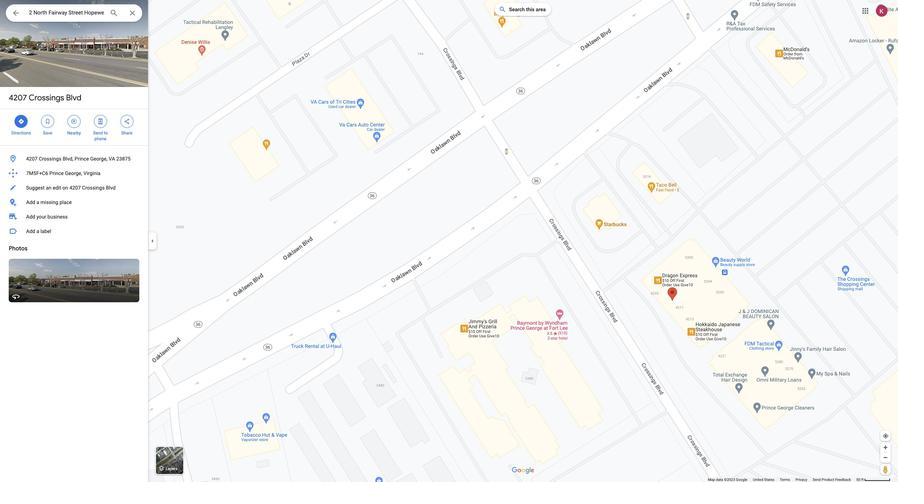 Task type: vqa. For each thing, say whether or not it's contained in the screenshot.


Task type: describe. For each thing, give the bounding box(es) containing it.
your
[[36, 214, 46, 220]]

united states button
[[753, 478, 775, 483]]

edit
[[53, 185, 61, 191]]

map data ©2023 google
[[708, 478, 748, 482]]

terms
[[780, 478, 790, 482]]

an
[[46, 185, 51, 191]]

phone
[[94, 136, 106, 142]]

50 ft
[[857, 478, 864, 482]]

search this area button
[[495, 3, 552, 16]]

4207 for 4207 crossings blvd, prince george, va 23875
[[26, 156, 38, 162]]

4207 crossings blvd main content
[[0, 0, 148, 483]]

crossings for blvd,
[[39, 156, 61, 162]]

google maps element
[[0, 0, 898, 483]]

23875
[[116, 156, 131, 162]]

7m5f+c6
[[26, 171, 48, 176]]

50
[[857, 478, 861, 482]]

add for add your business
[[26, 214, 35, 220]]

va
[[109, 156, 115, 162]]

footer inside 'google maps' element
[[708, 478, 857, 483]]


[[71, 118, 77, 126]]

blvd,
[[63, 156, 73, 162]]

4207 for 4207 crossings blvd
[[9, 93, 27, 103]]

1 vertical spatial george,
[[65, 171, 82, 176]]

send for send to phone
[[93, 131, 103, 136]]


[[97, 118, 104, 126]]

add your business
[[26, 214, 68, 220]]

this
[[526, 7, 535, 12]]

zoom out image
[[883, 455, 888, 461]]

7m5f+c6 prince george, virginia button
[[0, 166, 148, 181]]

privacy button
[[796, 478, 807, 483]]

send product feedback button
[[813, 478, 851, 483]]

missing
[[40, 200, 58, 205]]

add your business link
[[0, 210, 148, 224]]

ft
[[861, 478, 864, 482]]

actions for 4207 crossings blvd region
[[0, 109, 148, 146]]

suggest an edit on 4207 crossings blvd
[[26, 185, 116, 191]]

1 horizontal spatial george,
[[90, 156, 107, 162]]

 button
[[6, 4, 26, 23]]

place
[[60, 200, 72, 205]]

map
[[708, 478, 715, 482]]

area
[[536, 7, 546, 12]]

4207 crossings blvd
[[9, 93, 81, 103]]

directions
[[11, 131, 31, 136]]

search
[[509, 7, 525, 12]]

add a label
[[26, 229, 51, 234]]

a for missing
[[36, 200, 39, 205]]



Task type: locate. For each thing, give the bounding box(es) containing it.
add down the suggest at left top
[[26, 200, 35, 205]]

send to phone
[[93, 131, 108, 142]]

prince right blvd,
[[75, 156, 89, 162]]

google account: kenny nguyen  
(kenny.nguyen@adept.ai) image
[[876, 5, 888, 17]]

send inside send to phone
[[93, 131, 103, 136]]

share
[[121, 131, 132, 136]]

add for add a label
[[26, 229, 35, 234]]

0 vertical spatial 4207
[[9, 93, 27, 103]]

prince up 'edit'
[[49, 171, 64, 176]]

add
[[26, 200, 35, 205], [26, 214, 35, 220], [26, 229, 35, 234]]

crossings for blvd
[[29, 93, 64, 103]]

1 vertical spatial prince
[[49, 171, 64, 176]]

2 North Fairway Street Hopewell, VA 23860 field
[[6, 4, 142, 22]]

1 vertical spatial a
[[36, 229, 39, 234]]

1 horizontal spatial prince
[[75, 156, 89, 162]]

2 vertical spatial crossings
[[82, 185, 105, 191]]

4207 up 
[[9, 93, 27, 103]]

4207 right on
[[69, 185, 81, 191]]

0 horizontal spatial send
[[93, 131, 103, 136]]

send up the phone
[[93, 131, 103, 136]]

1 vertical spatial add
[[26, 214, 35, 220]]

 search field
[[6, 4, 142, 23]]

crossings
[[29, 93, 64, 103], [39, 156, 61, 162], [82, 185, 105, 191]]

add a missing place button
[[0, 195, 148, 210]]


[[18, 118, 24, 126]]

7m5f+c6 prince george, virginia
[[26, 171, 100, 176]]

george,
[[90, 156, 107, 162], [65, 171, 82, 176]]

virginia
[[83, 171, 100, 176]]

1 vertical spatial crossings
[[39, 156, 61, 162]]

2 a from the top
[[36, 229, 39, 234]]


[[44, 118, 51, 126]]

layers
[[166, 467, 177, 472]]

0 vertical spatial add
[[26, 200, 35, 205]]

1 add from the top
[[26, 200, 35, 205]]

1 horizontal spatial send
[[813, 478, 821, 482]]

send inside button
[[813, 478, 821, 482]]

suggest an edit on 4207 crossings blvd button
[[0, 181, 148, 195]]

send
[[93, 131, 103, 136], [813, 478, 821, 482]]

0 horizontal spatial blvd
[[66, 93, 81, 103]]

photos
[[9, 245, 27, 253]]

show your location image
[[883, 433, 889, 440]]

add a label button
[[0, 224, 148, 239]]

george, up suggest an edit on 4207 crossings blvd button
[[65, 171, 82, 176]]

1 vertical spatial blvd
[[106, 185, 116, 191]]

4207 crossings blvd, prince george, va 23875 button
[[0, 152, 148, 166]]

label
[[40, 229, 51, 234]]

0 horizontal spatial george,
[[65, 171, 82, 176]]

suggest
[[26, 185, 45, 191]]

united states
[[753, 478, 775, 482]]

1 horizontal spatial blvd
[[106, 185, 116, 191]]

4207 up 7m5f+c6
[[26, 156, 38, 162]]

add for add a missing place
[[26, 200, 35, 205]]

feedback
[[835, 478, 851, 482]]

a left missing
[[36, 200, 39, 205]]

3 add from the top
[[26, 229, 35, 234]]

0 vertical spatial crossings
[[29, 93, 64, 103]]

search this area
[[509, 7, 546, 12]]

2 vertical spatial add
[[26, 229, 35, 234]]

zoom in image
[[883, 445, 888, 451]]

terms button
[[780, 478, 790, 483]]

prince
[[75, 156, 89, 162], [49, 171, 64, 176]]

footer
[[708, 478, 857, 483]]

a left label
[[36, 229, 39, 234]]

0 vertical spatial george,
[[90, 156, 107, 162]]

add left 'your'
[[26, 214, 35, 220]]


[[124, 118, 130, 126]]

0 vertical spatial send
[[93, 131, 103, 136]]

1 vertical spatial send
[[813, 478, 821, 482]]

©2023
[[724, 478, 735, 482]]

blvd inside button
[[106, 185, 116, 191]]

add left label
[[26, 229, 35, 234]]

blvd
[[66, 93, 81, 103], [106, 185, 116, 191]]


[[12, 8, 20, 18]]

a for label
[[36, 229, 39, 234]]

send left product
[[813, 478, 821, 482]]

privacy
[[796, 478, 807, 482]]

add a missing place
[[26, 200, 72, 205]]

to
[[104, 131, 108, 136]]

send for send product feedback
[[813, 478, 821, 482]]

nearby
[[67, 131, 81, 136]]

2 add from the top
[[26, 214, 35, 220]]

2 vertical spatial 4207
[[69, 185, 81, 191]]

0 vertical spatial blvd
[[66, 93, 81, 103]]

show street view coverage image
[[880, 465, 891, 475]]

data
[[716, 478, 723, 482]]

1 a from the top
[[36, 200, 39, 205]]

0 vertical spatial a
[[36, 200, 39, 205]]

1 vertical spatial 4207
[[26, 156, 38, 162]]

None field
[[29, 8, 104, 17]]

4207 crossings blvd, prince george, va 23875
[[26, 156, 131, 162]]

none field inside 2 north fairway street hopewell, va 23860 'field'
[[29, 8, 104, 17]]

product
[[822, 478, 835, 482]]

add inside "link"
[[26, 214, 35, 220]]

a
[[36, 200, 39, 205], [36, 229, 39, 234]]

0 vertical spatial prince
[[75, 156, 89, 162]]

george, left "va"
[[90, 156, 107, 162]]

4207
[[9, 93, 27, 103], [26, 156, 38, 162], [69, 185, 81, 191]]

save
[[43, 131, 52, 136]]

business
[[47, 214, 68, 220]]

0 horizontal spatial prince
[[49, 171, 64, 176]]

google
[[736, 478, 748, 482]]

crossings down virginia
[[82, 185, 105, 191]]

on
[[62, 185, 68, 191]]

collapse side panel image
[[148, 237, 156, 245]]

crossings up 
[[29, 93, 64, 103]]

united
[[753, 478, 763, 482]]

blvd down "va"
[[106, 185, 116, 191]]

crossings left blvd,
[[39, 156, 61, 162]]

footer containing map data ©2023 google
[[708, 478, 857, 483]]

blvd up 
[[66, 93, 81, 103]]

states
[[764, 478, 775, 482]]

send product feedback
[[813, 478, 851, 482]]

50 ft button
[[857, 478, 891, 482]]



